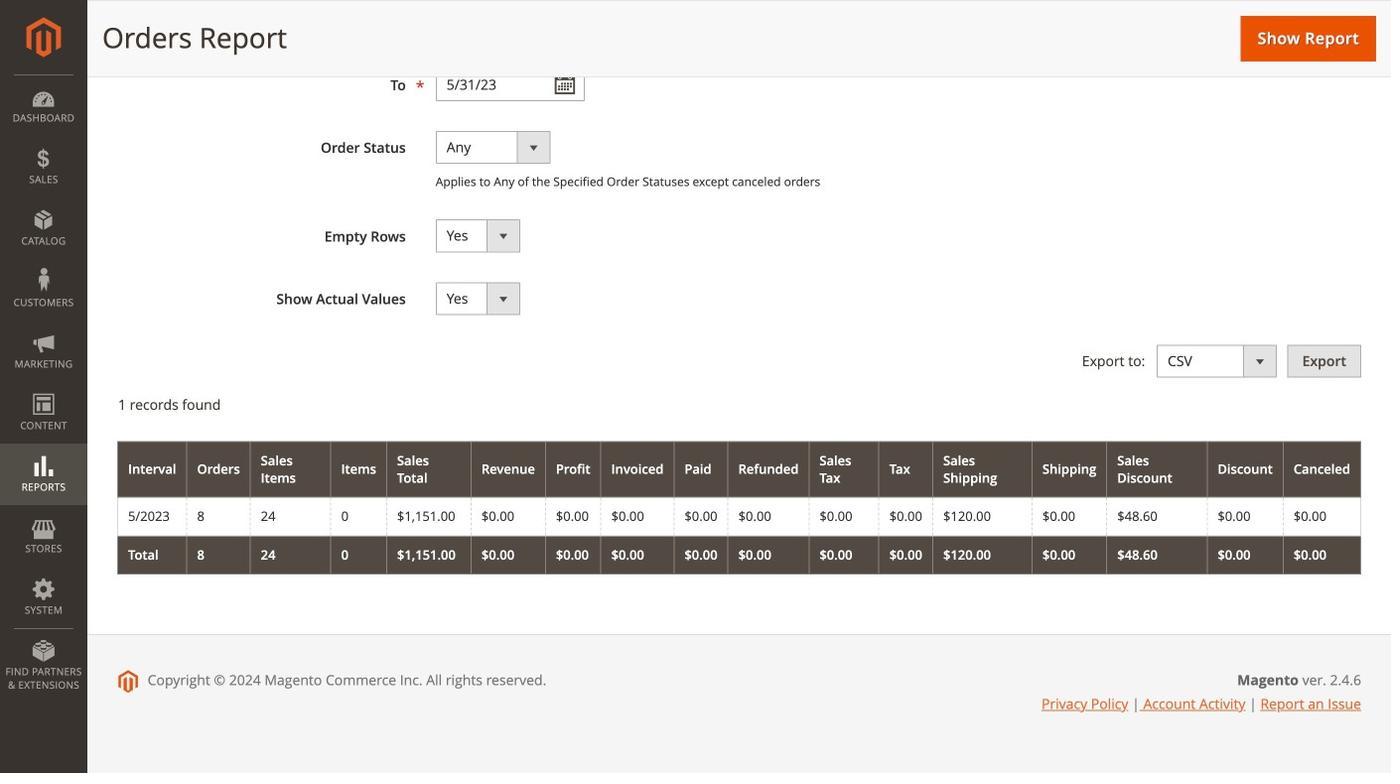 Task type: vqa. For each thing, say whether or not it's contained in the screenshot.
Magento Admin Panel image
yes



Task type: describe. For each thing, give the bounding box(es) containing it.
magento admin panel image
[[26, 17, 61, 58]]



Task type: locate. For each thing, give the bounding box(es) containing it.
None text field
[[436, 68, 585, 101]]

None text field
[[436, 6, 585, 39]]

menu bar
[[0, 75, 87, 703]]



